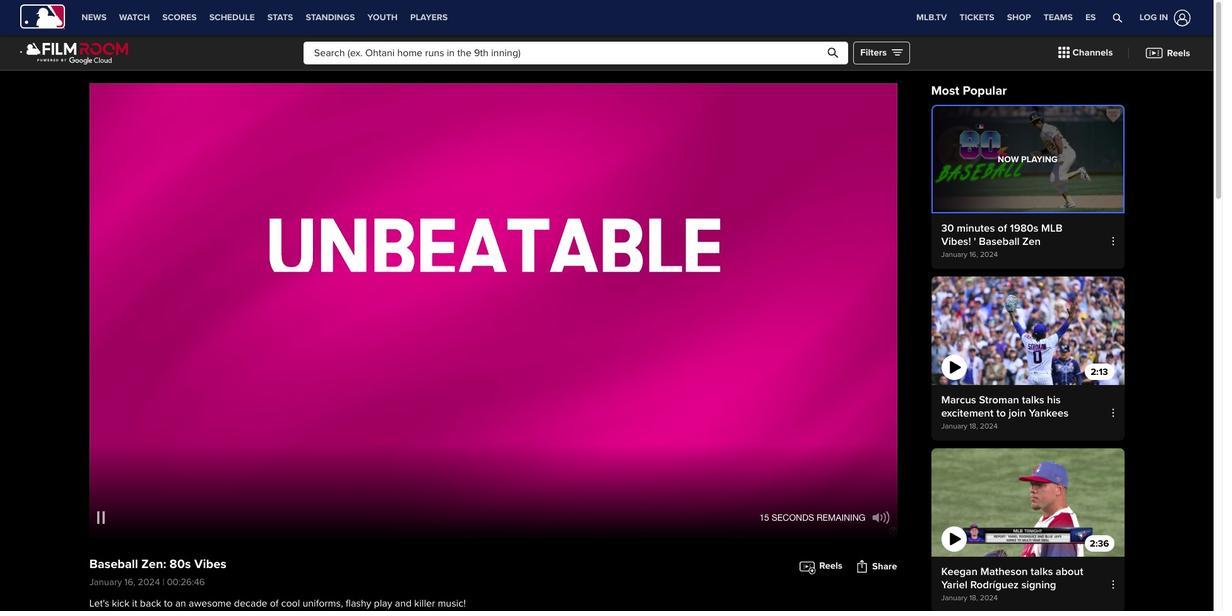 Task type: describe. For each thing, give the bounding box(es) containing it.
marcus stroman talks his excitement to join yankees january 18, 2024
[[942, 394, 1069, 432]]

killer
[[414, 597, 436, 610]]

0 horizontal spatial reels button
[[799, 555, 843, 578]]

18, inside marcus stroman talks his excitement to join yankees january 18, 2024
[[970, 422, 979, 432]]

log in
[[1140, 12, 1169, 23]]

mlb.tv link
[[911, 0, 954, 35]]

scores link
[[156, 0, 203, 35]]

16,
[[124, 577, 135, 588]]

keegan matheson talks about yariel rodríguez signing january 18, 2024
[[942, 565, 1084, 603]]

log in button
[[1125, 7, 1194, 29]]

major league baseball image
[[20, 4, 65, 29]]

shop link
[[1001, 0, 1038, 35]]

news link
[[75, 0, 113, 35]]

watch link
[[113, 0, 156, 35]]

keegan
[[942, 565, 978, 579]]

2 secondary navigation element from the left
[[454, 0, 560, 35]]

let's
[[89, 597, 109, 610]]

awesome
[[189, 597, 232, 610]]

in
[[1160, 12, 1169, 23]]

1 horizontal spatial reels button
[[1136, 39, 1201, 66]]

players
[[411, 12, 448, 23]]

mute (m) image
[[873, 511, 890, 524]]

mlb media player group
[[89, 83, 898, 538]]

2024 inside keegan matheson talks about yariel rodríguez signing january 18, 2024
[[981, 594, 998, 603]]

popular
[[963, 83, 1008, 99]]

log
[[1140, 12, 1158, 23]]

secondary navigation element containing news
[[75, 0, 454, 35]]

of
[[270, 597, 279, 610]]

|
[[163, 577, 165, 588]]

it
[[132, 597, 137, 610]]

to inside marcus stroman talks his excitement to join yankees january 18, 2024
[[997, 407, 1007, 420]]

excitement
[[942, 407, 994, 420]]

2024 inside marcus stroman talks his excitement to join yankees january 18, 2024
[[981, 422, 998, 432]]

baseball zen: 80s vibes january 16, 2024 | 00:26:46
[[89, 557, 227, 588]]

his
[[1048, 394, 1062, 407]]

top navigation menu bar
[[0, 0, 1214, 35]]

youth
[[368, 12, 398, 23]]

decade
[[234, 597, 268, 610]]

join
[[1009, 407, 1027, 420]]

matheson on rodríguez signing image
[[932, 449, 1125, 557]]

january inside keegan matheson talks about yariel rodríguez signing january 18, 2024
[[942, 594, 968, 603]]

let's kick it back to an awesome decade of cool uniforms, flashy play and killer music!
[[89, 597, 466, 611]]

tickets
[[960, 12, 995, 23]]

18, inside keegan matheson talks about yariel rodríguez signing january 18, 2024
[[970, 594, 979, 603]]

youth link
[[361, 0, 404, 35]]

2:36
[[1090, 538, 1110, 549]]

mlb.tv
[[917, 12, 948, 23]]

tickets link
[[954, 0, 1001, 35]]

uniforms,
[[303, 597, 343, 610]]

watch
[[119, 12, 150, 23]]

baseball
[[89, 557, 138, 572]]

vibes
[[194, 557, 227, 572]]

mlb film room - powered by google cloud image
[[20, 41, 129, 65]]

news
[[82, 12, 107, 23]]

most
[[932, 83, 960, 99]]

channels
[[1073, 47, 1114, 58]]

filters
[[861, 47, 887, 58]]

reels for the right reels button
[[1168, 47, 1191, 58]]

matheson
[[981, 565, 1029, 579]]

15 seconds remaining
[[760, 513, 866, 523]]



Task type: locate. For each thing, give the bounding box(es) containing it.
2024 inside baseball zen: 80s vibes january 16, 2024 | 00:26:46
[[138, 577, 160, 588]]

and
[[395, 597, 412, 610]]

about
[[1056, 565, 1084, 579]]

reels button down in
[[1136, 39, 1201, 66]]

2024 down rodríguez
[[981, 594, 998, 603]]

players link
[[404, 0, 454, 35]]

tertiary navigation element
[[911, 0, 1103, 35]]

2 vertical spatial january
[[942, 594, 968, 603]]

an
[[175, 597, 186, 610]]

play
[[374, 597, 393, 610]]

to left join
[[997, 407, 1007, 420]]

talks left his
[[1023, 394, 1045, 407]]

1 vertical spatial reels
[[820, 560, 843, 572]]

schedule
[[209, 12, 255, 23]]

18, down rodríguez
[[970, 594, 979, 603]]

0 horizontal spatial to
[[164, 597, 173, 610]]

18,
[[970, 422, 979, 432], [970, 594, 979, 603]]

15
[[760, 513, 770, 523]]

january down yariel
[[942, 594, 968, 603]]

stats link
[[261, 0, 300, 35]]

reels left share button
[[820, 560, 843, 572]]

cool
[[281, 597, 300, 610]]

80s
[[170, 557, 191, 572]]

0 vertical spatial talks
[[1023, 394, 1045, 407]]

zen:
[[141, 557, 166, 572]]

schedule link
[[203, 0, 261, 35]]

es
[[1086, 12, 1097, 23]]

january down baseball
[[89, 577, 122, 588]]

reels button down 15 seconds remaining
[[799, 555, 843, 578]]

reels for the left reels button
[[820, 560, 843, 572]]

1 vertical spatial reels button
[[799, 555, 843, 578]]

es link
[[1080, 0, 1103, 35]]

reels down in
[[1168, 47, 1191, 58]]

2 18, from the top
[[970, 594, 979, 603]]

standings
[[306, 12, 355, 23]]

january down excitement
[[942, 422, 968, 432]]

15 seconds remaining element
[[756, 513, 866, 523]]

january inside marcus stroman talks his excitement to join yankees january 18, 2024
[[942, 422, 968, 432]]

1 horizontal spatial to
[[997, 407, 1007, 420]]

00:26:46
[[167, 577, 205, 588]]

1 vertical spatial 18,
[[970, 594, 979, 603]]

talks for signing
[[1031, 565, 1054, 579]]

scores
[[163, 12, 197, 23]]

signing
[[1022, 579, 1057, 592]]

2024
[[981, 422, 998, 432], [138, 577, 160, 588], [981, 594, 998, 603]]

;
[[89, 85, 92, 97]]

Free text search text field
[[304, 41, 849, 64]]

channels button
[[1049, 39, 1123, 66]]

secondary navigation element
[[75, 0, 454, 35], [454, 0, 560, 35]]

2024 left the |
[[138, 577, 160, 588]]

marcus
[[942, 394, 977, 407]]

0 vertical spatial january
[[942, 422, 968, 432]]

1 18, from the top
[[970, 422, 979, 432]]

0 vertical spatial to
[[997, 407, 1007, 420]]

back
[[140, 597, 161, 610]]

2 vertical spatial 2024
[[981, 594, 998, 603]]

yariel
[[942, 579, 968, 592]]

reels button
[[1136, 39, 1201, 66], [799, 555, 843, 578]]

january
[[942, 422, 968, 432], [89, 577, 122, 588], [942, 594, 968, 603]]

stats
[[268, 12, 293, 23]]

shop
[[1008, 12, 1032, 23]]

yankees introduce marcus stroman image
[[932, 277, 1125, 385]]

0 vertical spatial reels button
[[1136, 39, 1201, 66]]

music!
[[438, 597, 466, 610]]

yankees
[[1030, 407, 1069, 420]]

to left the an
[[164, 597, 173, 610]]

1 secondary navigation element from the left
[[75, 0, 454, 35]]

talks
[[1023, 394, 1045, 407], [1031, 565, 1054, 579]]

teams link
[[1038, 0, 1080, 35]]

seconds
[[772, 513, 815, 523]]

2:13
[[1091, 366, 1109, 378]]

1 vertical spatial january
[[89, 577, 122, 588]]

most popular
[[932, 83, 1008, 99]]

flashy
[[346, 597, 372, 610]]

1 vertical spatial to
[[164, 597, 173, 610]]

1 horizontal spatial reels
[[1168, 47, 1191, 58]]

0 horizontal spatial reels
[[820, 560, 843, 572]]

1 vertical spatial 2024
[[138, 577, 160, 588]]

0 vertical spatial reels
[[1168, 47, 1191, 58]]

january inside baseball zen: 80s vibes january 16, 2024 | 00:26:46
[[89, 577, 122, 588]]

pause (space) image
[[97, 511, 105, 524]]

18, down excitement
[[970, 422, 979, 432]]

talks inside keegan matheson talks about yariel rodríguez signing january 18, 2024
[[1031, 565, 1054, 579]]

share
[[873, 561, 898, 572]]

talks inside marcus stroman talks his excitement to join yankees january 18, 2024
[[1023, 394, 1045, 407]]

talks for join
[[1023, 394, 1045, 407]]

0 vertical spatial 18,
[[970, 422, 979, 432]]

0 vertical spatial 2024
[[981, 422, 998, 432]]

remaining
[[817, 513, 866, 523]]

share button
[[856, 555, 898, 578]]

to inside let's kick it back to an awesome decade of cool uniforms, flashy play and killer music!
[[164, 597, 173, 610]]

to
[[997, 407, 1007, 420], [164, 597, 173, 610]]

teams
[[1044, 12, 1074, 23]]

talks left about
[[1031, 565, 1054, 579]]

rodríguez
[[971, 579, 1019, 592]]

1 vertical spatial talks
[[1031, 565, 1054, 579]]

2024 down excitement
[[981, 422, 998, 432]]

reels
[[1168, 47, 1191, 58], [820, 560, 843, 572]]

filters button
[[854, 41, 911, 64]]

kick
[[112, 597, 130, 610]]

standings link
[[300, 0, 361, 35]]

stroman
[[980, 394, 1020, 407]]



Task type: vqa. For each thing, say whether or not it's contained in the screenshot.
Popular
yes



